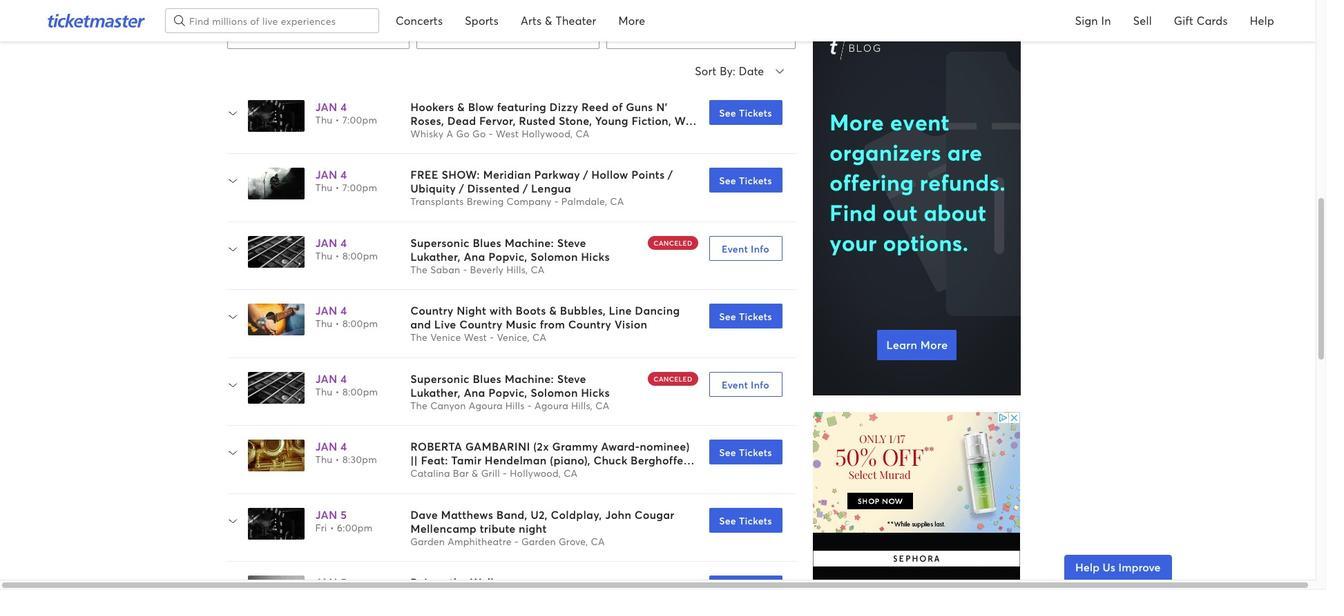 Task type: locate. For each thing, give the bounding box(es) containing it.
1 vertical spatial event info
[[722, 379, 770, 392]]

1 vertical spatial solomon
[[531, 386, 578, 400]]

1 8:00pm from the top
[[343, 249, 378, 263]]

see tickets link for roberta gambarini (2x grammy award-nominee) || feat: tamir hendelman (piano), chuck berghoffer (bass), roy mccurdy (drums)
[[709, 440, 783, 465]]

ca down hollow
[[610, 195, 624, 208]]

the inside country night with boots & bubbles, line dancing and live country music from country vision the venice west - venice, ca
[[411, 331, 428, 344]]

• for hookers & blow featuring dizzy reed of guns n' roses, dead fervor, rusted stone, young fiction, we are the black things, odilon
[[336, 113, 340, 126]]

1 menu bar from the left
[[385, 0, 657, 42]]

0 vertical spatial supersonic blues machine: steve lukather, ana popvic, solomon hicks image
[[248, 236, 304, 268]]

4 4 from the top
[[341, 304, 347, 318]]

0 horizontal spatial select
[[238, 26, 270, 41]]

music
[[506, 317, 537, 332]]

2 5 from the top
[[341, 576, 347, 590]]

lukather, inside supersonic blues machine: steve lukather, ana popvic, solomon hicks the canyon agoura hills - agoura hills, ca
[[411, 386, 461, 400]]

1 supersonic from the top
[[411, 236, 470, 250]]

supersonic inside supersonic blues machine: steve lukather, ana popvic, solomon hicks the saban - beverly hills, ca
[[411, 236, 470, 250]]

5 see from the top
[[720, 515, 737, 528]]

menu bar containing sign in
[[1065, 0, 1286, 42]]

2 your from the left
[[463, 26, 487, 41]]

1 go from the left
[[456, 127, 470, 140]]

0 vertical spatial steve
[[557, 236, 587, 250]]

see for country night with boots & bubbles, line dancing and live country music from country vision
[[720, 311, 737, 324]]

0 vertical spatial hicks
[[581, 249, 610, 264]]

7:00pm
[[343, 113, 377, 126], [343, 181, 377, 194]]

supersonic up saban
[[411, 236, 470, 250]]

see tickets link for country night with boots & bubbles, line dancing and live country music from country vision
[[709, 304, 783, 329]]

0 vertical spatial 7:00pm
[[343, 113, 377, 126]]

country night with boots & bubbles, line dancing and live country music from country vision the venice west - venice, ca
[[411, 304, 680, 344]]

blues inside supersonic blues machine: steve lukather, ana popvic, solomon hicks the saban - beverly hills, ca
[[473, 236, 502, 250]]

sell
[[1134, 13, 1153, 28]]

1 lukather, from the top
[[411, 249, 461, 264]]

lukather, up the roberta in the bottom left of the page
[[411, 386, 461, 400]]

4 see tickets from the top
[[720, 447, 773, 460]]

the left venice
[[411, 331, 428, 344]]

hollywood, down "(2x"
[[510, 467, 561, 481]]

2 supersonic from the top
[[411, 372, 470, 386]]

blues down venice,
[[473, 372, 502, 386]]

&
[[545, 13, 553, 28], [458, 99, 465, 114], [550, 304, 557, 318], [472, 467, 479, 481]]

option
[[422, 108, 594, 133]]

2 solomon from the top
[[531, 386, 578, 400]]

1 vertical spatial 7:00pm
[[343, 181, 377, 194]]

venice,
[[497, 331, 530, 344]]

0 vertical spatial machine:
[[505, 236, 554, 250]]

popvic, up with
[[489, 249, 528, 264]]

ana right saban
[[464, 249, 486, 264]]

ca down grammy
[[564, 467, 578, 481]]

ana inside supersonic blues machine: steve lukather, ana popvic, solomon hicks the canyon agoura hills - agoura hills, ca
[[464, 386, 486, 400]]

2 4 from the top
[[341, 168, 347, 182]]

1 ana from the top
[[464, 249, 486, 264]]

hicks inside supersonic blues machine: steve lukather, ana popvic, solomon hicks the canyon agoura hills - agoura hills, ca
[[581, 386, 610, 400]]

canceled for supersonic blues machine: steve lukather, ana popvic, solomon hicks the canyon agoura hills - agoura hills, ca
[[654, 374, 693, 384]]

thu
[[315, 113, 333, 126], [315, 181, 333, 194], [315, 249, 333, 263], [315, 317, 333, 331], [315, 386, 333, 399], [315, 454, 333, 467]]

supersonic
[[411, 236, 470, 250], [411, 372, 470, 386]]

0 horizontal spatial west
[[464, 331, 487, 344]]

the left "canyon"
[[411, 399, 428, 412]]

date
[[739, 63, 765, 78]]

hicks inside supersonic blues machine: steve lukather, ana popvic, solomon hicks the saban - beverly hills, ca
[[581, 249, 610, 264]]

1 canceled from the top
[[654, 238, 693, 248]]

6 jan from the top
[[315, 440, 338, 454]]

nominee)
[[640, 440, 690, 454]]

steve down 'from'
[[557, 372, 587, 386]]

8:00pm for supersonic blues machine: steve lukather, ana popvic, solomon hicks the saban - beverly hills, ca
[[343, 249, 378, 263]]

1 event info from the top
[[722, 242, 770, 256]]

sort by: date
[[695, 63, 765, 78]]

odilon
[[530, 127, 567, 142]]

3 4 from the top
[[341, 236, 347, 250]]

lukather, left beverly
[[411, 249, 461, 264]]

2 menu bar from the left
[[1065, 0, 1286, 42]]

steve down palmdale,
[[557, 236, 587, 250]]

1 select from the left
[[238, 26, 270, 41]]

hills, right beverly
[[507, 263, 528, 276]]

hills, up grammy
[[572, 399, 593, 412]]

grove,
[[559, 536, 588, 549]]

gift cards
[[1175, 13, 1229, 28]]

1 see tickets from the top
[[720, 106, 773, 119]]

machine: down company
[[505, 236, 554, 250]]

5 for jan 5
[[341, 576, 347, 590]]

blues inside supersonic blues machine: steve lukather, ana popvic, solomon hicks the canyon agoura hills - agoura hills, ca
[[473, 372, 502, 386]]

garden
[[411, 536, 445, 549], [522, 536, 556, 549]]

0 vertical spatial event info
[[722, 242, 770, 256]]

0 vertical spatial blues
[[473, 236, 502, 250]]

- left night
[[515, 536, 519, 549]]

event info for supersonic blues machine: steve lukather, ana popvic, solomon hicks the saban - beverly hills, ca
[[722, 242, 770, 256]]

hills, inside supersonic blues machine: steve lukather, ana popvic, solomon hicks the saban - beverly hills, ca
[[507, 263, 528, 276]]

1 jan 4 thu • 8:00pm from the top
[[315, 236, 378, 263]]

0 vertical spatial event info link
[[709, 236, 783, 261]]

1 blues from the top
[[473, 236, 502, 250]]

advertisement region
[[813, 412, 1020, 585]]

ticketmaster tickets image
[[47, 14, 146, 28]]

help
[[1251, 13, 1275, 28]]

5
[[341, 508, 347, 522], [341, 576, 347, 590]]

supersonic blues machine: steve lukather, ana popvic, solomon hicks image for supersonic blues machine: steve lukather, ana popvic, solomon hicks the saban - beverly hills, ca
[[248, 236, 304, 268]]

event info link
[[709, 236, 783, 261], [709, 372, 783, 397]]

sort
[[695, 63, 717, 78]]

venue image for country night with boots & bubbles, line dancing and live country music from country vision
[[257, 393, 275, 411]]

7:00pm for free show: meridian parkway / hollow points / ubiquity / dissented / lengua
[[343, 181, 377, 194]]

1 4 from the top
[[341, 99, 347, 114]]

cougar
[[635, 508, 675, 522]]

3 select from the left
[[618, 26, 650, 41]]

1 horizontal spatial country
[[460, 317, 503, 332]]

supersonic blues machine: steve lukather, ana popvic, solomon hicks the canyon agoura hills - agoura hills, ca
[[411, 372, 610, 412]]

jan 4 thu • 7:00pm for hookers & blow featuring dizzy reed of guns n' roses, dead fervor, rusted stone, young fiction, we are the black things, odilon
[[315, 99, 377, 126]]

6 thu from the top
[[315, 454, 333, 467]]

select left genre
[[238, 26, 270, 41]]

8:00pm for supersonic blues machine: steve lukather, ana popvic, solomon hicks the canyon agoura hills - agoura hills, ca
[[343, 386, 378, 399]]

select right theater
[[618, 26, 650, 41]]

see tickets link for hookers & blow featuring dizzy reed of guns n' roses, dead fervor, rusted stone, young fiction, we are the black things, odilon
[[709, 100, 783, 125]]

2 horizontal spatial your
[[653, 26, 676, 41]]

1 popvic, from the top
[[489, 249, 528, 264]]

agoura left hills
[[469, 399, 503, 412]]

mccurdy
[[471, 467, 520, 482]]

ca inside dave matthews band, u2, coldplay, john cougar mellencamp tribute night garden amphitheatre - garden grove, ca
[[591, 536, 605, 549]]

5 see tickets link from the top
[[709, 509, 783, 533]]

in
[[1102, 13, 1112, 28]]

your for distance
[[653, 26, 676, 41]]

1 vertical spatial canceled
[[654, 374, 693, 384]]

||
[[411, 454, 418, 468]]

your left genre
[[274, 26, 297, 41]]

2 popvic, from the top
[[489, 386, 528, 400]]

agoura right hills
[[535, 399, 569, 412]]

2 canceled from the top
[[654, 374, 693, 384]]

canceled
[[654, 238, 693, 248], [654, 374, 693, 384]]

select for select your genre
[[238, 26, 270, 41]]

2 thu from the top
[[315, 181, 333, 194]]

select left sports
[[428, 26, 460, 41]]

supersonic inside supersonic blues machine: steve lukather, ana popvic, solomon hicks the canyon agoura hills - agoura hills, ca
[[411, 372, 470, 386]]

0 horizontal spatial hills,
[[507, 263, 528, 276]]

- right saban
[[463, 263, 467, 276]]

5 thu from the top
[[315, 386, 333, 399]]

1 vertical spatial lukather,
[[411, 386, 461, 400]]

5 jan from the top
[[315, 372, 338, 386]]

your for genre
[[274, 26, 297, 41]]

8:30pm
[[343, 454, 377, 467]]

go right the 'a'
[[456, 127, 470, 140]]

0 vertical spatial west
[[496, 127, 519, 140]]

thu for roberta gambarini (2x grammy award-nominee) || feat: tamir hendelman (piano), chuck berghoffer (bass), roy mccurdy (drums)
[[315, 454, 333, 467]]

lengua
[[531, 181, 572, 196]]

2 vertical spatial jan 4 thu • 8:00pm
[[315, 372, 378, 399]]

the left saban
[[411, 263, 428, 276]]

1 vertical spatial hills,
[[572, 399, 593, 412]]

see for hookers & blow featuring dizzy reed of guns n' roses, dead fervor, rusted stone, young fiction, we are the black things, odilon
[[720, 106, 737, 119]]

1 machine: from the top
[[505, 236, 554, 250]]

solomon up boots
[[531, 249, 578, 264]]

brewing
[[467, 195, 504, 208]]

- down parkway
[[555, 195, 559, 208]]

popvic, inside supersonic blues machine: steve lukather, ana popvic, solomon hicks the saban - beverly hills, ca
[[489, 249, 528, 264]]

/
[[584, 168, 589, 182], [668, 168, 673, 182], [459, 181, 464, 196], [523, 181, 528, 196]]

3 see tickets link from the top
[[709, 304, 783, 329]]

1 hicks from the top
[[581, 249, 610, 264]]

young
[[596, 113, 629, 128]]

roses,
[[411, 113, 444, 128]]

1 vertical spatial supersonic blues machine: steve lukather, ana popvic, solomon hicks image
[[248, 372, 304, 404]]

supersonic blues machine: steve lukather, ana popvic, solomon hicks image down country night with boots & bubbles, line dancing and live country music from country vision image
[[248, 372, 304, 404]]

ana left hills
[[464, 386, 486, 400]]

well
[[470, 576, 494, 590]]

the inside supersonic blues machine: steve lukather, ana popvic, solomon hicks the canyon agoura hills - agoura hills, ca
[[411, 399, 428, 412]]

1 jan 4 thu • 7:00pm from the top
[[315, 99, 377, 126]]

1 vertical spatial supersonic
[[411, 372, 470, 386]]

machine: up hills
[[505, 372, 554, 386]]

1 see tickets link from the top
[[709, 100, 783, 125]]

5 right fri
[[341, 508, 347, 522]]

west
[[496, 127, 519, 140], [464, 331, 487, 344]]

& inside arts & theater link
[[545, 13, 553, 28]]

0 vertical spatial event
[[722, 242, 748, 256]]

west down featuring
[[496, 127, 519, 140]]

- right the black
[[489, 127, 493, 140]]

4 thu from the top
[[315, 317, 333, 331]]

2 see tickets from the top
[[720, 174, 773, 188]]

band,
[[497, 508, 528, 522]]

boots
[[516, 304, 546, 318]]

1 vertical spatial jan 4 thu • 7:00pm
[[315, 168, 377, 194]]

your
[[274, 26, 297, 41], [463, 26, 487, 41], [653, 26, 676, 41]]

menu bar containing concerts
[[385, 0, 657, 42]]

4 see tickets link from the top
[[709, 440, 783, 465]]

of
[[612, 99, 623, 114]]

canyon
[[431, 399, 466, 412]]

vision
[[615, 317, 648, 332]]

garden down dave on the left of the page
[[411, 536, 445, 549]]

2 horizontal spatial country
[[569, 317, 612, 332]]

country right 'from'
[[569, 317, 612, 332]]

- inside country night with boots & bubbles, line dancing and live country music from country vision the venice west - venice, ca
[[490, 331, 494, 344]]

6:00pm
[[337, 522, 373, 535]]

sign
[[1076, 13, 1099, 28]]

0 vertical spatial solomon
[[531, 249, 578, 264]]

jan inside the jan 5 fri • 6:00pm
[[315, 508, 338, 522]]

1 vertical spatial blues
[[473, 372, 502, 386]]

• inside jan 4 thu • 8:30pm
[[336, 454, 340, 467]]

2 hicks from the top
[[581, 386, 610, 400]]

hicks up bubbles,
[[581, 249, 610, 264]]

0 horizontal spatial agoura
[[469, 399, 503, 412]]

4 jan from the top
[[315, 304, 338, 318]]

ca right venice,
[[533, 331, 547, 344]]

venice
[[431, 331, 461, 344]]

hookers & blow featuring dizzy reed of guns n' roses, dead fervor, rusted stone, young fiction, we are the black things, odilon image
[[248, 100, 304, 132]]

1 vertical spatial popvic,
[[489, 386, 528, 400]]

4 for hookers & blow featuring dizzy reed of guns n' roses, dead fervor, rusted stone, young fiction, we are the black things, odilon
[[341, 99, 347, 114]]

machine: inside supersonic blues machine: steve lukather, ana popvic, solomon hicks the saban - beverly hills, ca
[[505, 236, 554, 250]]

2 blues from the top
[[473, 372, 502, 386]]

& right boots
[[550, 304, 557, 318]]

coldplay,
[[551, 508, 602, 522]]

supersonic blues machine: steve lukather, ana popvic, solomon hicks image for supersonic blues machine: steve lukather, ana popvic, solomon hicks the canyon agoura hills - agoura hills, ca
[[248, 372, 304, 404]]

rusted
[[519, 113, 556, 128]]

7:00pm left free
[[343, 181, 377, 194]]

- inside dave matthews band, u2, coldplay, john cougar mellencamp tribute night garden amphitheatre - garden grove, ca
[[515, 536, 519, 549]]

0 vertical spatial supersonic
[[411, 236, 470, 250]]

3 8:00pm from the top
[[343, 386, 378, 399]]

1 horizontal spatial select
[[428, 26, 460, 41]]

ca right grove,
[[591, 536, 605, 549]]

0 vertical spatial 5
[[341, 508, 347, 522]]

solomon inside supersonic blues machine: steve lukather, ana popvic, solomon hicks the saban - beverly hills, ca
[[531, 249, 578, 264]]

0 vertical spatial jan 4 thu • 7:00pm
[[315, 99, 377, 126]]

5 tickets from the top
[[740, 515, 773, 528]]

supersonic up "canyon"
[[411, 372, 470, 386]]

1 vertical spatial west
[[464, 331, 487, 344]]

poison
[[411, 576, 447, 590]]

ana
[[464, 249, 486, 264], [464, 386, 486, 400]]

1 horizontal spatial garden
[[522, 536, 556, 549]]

the right are
[[432, 127, 452, 142]]

jan 4 thu • 8:00pm
[[315, 236, 378, 263], [315, 304, 378, 331], [315, 372, 378, 399]]

2 see from the top
[[720, 174, 737, 188]]

garden down the u2,
[[522, 536, 556, 549]]

3 tickets from the top
[[740, 311, 773, 324]]

beverly
[[470, 263, 504, 276]]

hollywood, down dizzy
[[522, 127, 573, 140]]

1 event info link from the top
[[709, 236, 783, 261]]

country night with boots & bubbles, line dancing and live country music from country vision image
[[248, 304, 304, 336]]

jan 4 thu • 7:00pm for free show: meridian parkway / hollow points / ubiquity / dissented / lengua
[[315, 168, 377, 194]]

dave matthews band, u2, coldplay, john cougar mellencamp tribute night garden amphitheatre - garden grove, ca
[[411, 508, 675, 549]]

4 tickets from the top
[[740, 447, 773, 460]]

0 vertical spatial lukather,
[[411, 249, 461, 264]]

1 horizontal spatial west
[[496, 127, 519, 140]]

mellencamp
[[411, 522, 477, 536]]

1 horizontal spatial agoura
[[535, 399, 569, 412]]

2 lukather, from the top
[[411, 386, 461, 400]]

1 vertical spatial machine:
[[505, 372, 554, 386]]

1 thu from the top
[[315, 113, 333, 126]]

2 event info from the top
[[722, 379, 770, 392]]

genre
[[300, 26, 332, 41]]

1 5 from the top
[[341, 508, 347, 522]]

tamir
[[451, 454, 482, 468]]

2 machine: from the top
[[505, 372, 554, 386]]

0 vertical spatial hills,
[[507, 263, 528, 276]]

agoura
[[469, 399, 503, 412], [535, 399, 569, 412]]

1 garden from the left
[[411, 536, 445, 549]]

4 inside jan 4 thu • 8:30pm
[[341, 440, 347, 454]]

0 vertical spatial jan 4 thu • 8:00pm
[[315, 236, 378, 263]]

ana for supersonic blues machine: steve lukather, ana popvic, solomon hicks the canyon agoura hills - agoura hills, ca
[[464, 386, 486, 400]]

venue image
[[528, 461, 546, 479]]

your left dates on the top
[[463, 26, 487, 41]]

1 your from the left
[[274, 26, 297, 41]]

ca up award-
[[596, 399, 610, 412]]

0 horizontal spatial go
[[456, 127, 470, 140]]

1 vertical spatial event
[[722, 379, 748, 392]]

event info
[[722, 242, 770, 256], [722, 379, 770, 392]]

blues for supersonic blues machine: steve lukather, ana popvic, solomon hicks the canyon agoura hills - agoura hills, ca
[[473, 372, 502, 386]]

jan inside jan 4 thu • 8:30pm
[[315, 440, 338, 454]]

steve for supersonic blues machine: steve lukather, ana popvic, solomon hicks the canyon agoura hills - agoura hills, ca
[[557, 372, 587, 386]]

hendelman
[[485, 454, 547, 468]]

1 horizontal spatial go
[[473, 127, 486, 140]]

supersonic blues machine: steve lukather, ana popvic, solomon hicks image
[[248, 236, 304, 268], [248, 372, 304, 404]]

3 see tickets from the top
[[720, 311, 773, 324]]

machine: for supersonic blues machine: steve lukather, ana popvic, solomon hicks the saban - beverly hills, ca
[[505, 236, 554, 250]]

menu bar
[[385, 0, 657, 42], [1065, 0, 1286, 42]]

- left venice,
[[490, 331, 494, 344]]

popvic, inside supersonic blues machine: steve lukather, ana popvic, solomon hicks the canyon agoura hills - agoura hills, ca
[[489, 386, 528, 400]]

ca down the reed
[[576, 127, 590, 140]]

solomon right hills
[[531, 386, 578, 400]]

dizzy
[[550, 99, 579, 114]]

1 horizontal spatial your
[[463, 26, 487, 41]]

steve for supersonic blues machine: steve lukather, ana popvic, solomon hicks the saban - beverly hills, ca
[[557, 236, 587, 250]]

hicks for supersonic blues machine: steve lukather, ana popvic, solomon hicks the canyon agoura hills - agoura hills, ca
[[581, 386, 610, 400]]

lukather,
[[411, 249, 461, 264], [411, 386, 461, 400]]

0 vertical spatial info
[[751, 242, 770, 256]]

hicks up grammy
[[581, 386, 610, 400]]

country right the live
[[460, 317, 503, 332]]

your right the more
[[653, 26, 676, 41]]

steve inside supersonic blues machine: steve lukather, ana popvic, solomon hicks the canyon agoura hills - agoura hills, ca
[[557, 372, 587, 386]]

2 supersonic blues machine: steve lukather, ana popvic, solomon hicks image from the top
[[248, 372, 304, 404]]

1 vertical spatial steve
[[557, 372, 587, 386]]

1 vertical spatial hicks
[[581, 386, 610, 400]]

2 vertical spatial 8:00pm
[[343, 386, 378, 399]]

popvic, for supersonic blues machine: steve lukather, ana popvic, solomon hicks the canyon agoura hills - agoura hills, ca
[[489, 386, 528, 400]]

1 horizontal spatial hills,
[[572, 399, 593, 412]]

2 select from the left
[[428, 26, 460, 41]]

2 info from the top
[[751, 379, 770, 392]]

bubbles,
[[560, 304, 606, 318]]

blues for supersonic blues machine: steve lukather, ana popvic, solomon hicks the saban - beverly hills, ca
[[473, 236, 502, 250]]

& left 'blow'
[[458, 99, 465, 114]]

country up venice
[[411, 304, 454, 318]]

1 supersonic blues machine: steve lukather, ana popvic, solomon hicks image from the top
[[248, 236, 304, 268]]

thu for hookers & blow featuring dizzy reed of guns n' roses, dead fervor, rusted stone, young fiction, we are the black things, odilon
[[315, 113, 333, 126]]

reed
[[582, 99, 609, 114]]

solomon for supersonic blues machine: steve lukather, ana popvic, solomon hicks the canyon agoura hills - agoura hills, ca
[[531, 386, 578, 400]]

/ left brewing
[[459, 181, 464, 196]]

machine: inside supersonic blues machine: steve lukather, ana popvic, solomon hicks the canyon agoura hills - agoura hills, ca
[[505, 372, 554, 386]]

see tickets link for free show: meridian parkway / hollow points / ubiquity / dissented / lengua
[[709, 168, 783, 193]]

1 info from the top
[[751, 242, 770, 256]]

1 tickets from the top
[[740, 106, 773, 119]]

7:00pm left roses,
[[343, 113, 377, 126]]

5 inside the jan 5 fri • 6:00pm
[[341, 508, 347, 522]]

1 event from the top
[[722, 242, 748, 256]]

sell button
[[1123, 0, 1164, 42]]

west inside country night with boots & bubbles, line dancing and live country music from country vision the venice west - venice, ca
[[464, 331, 487, 344]]

1 vertical spatial jan 4 thu • 8:00pm
[[315, 304, 378, 331]]

ca up boots
[[531, 263, 545, 276]]

venue image for roberta gambarini (2x grammy award-nominee) || feat: tamir hendelman (piano), chuck berghoffer (bass), roy mccurdy (drums)
[[528, 529, 546, 547]]

0 vertical spatial popvic,
[[489, 249, 528, 264]]

steve inside supersonic blues machine: steve lukather, ana popvic, solomon hicks the saban - beverly hills, ca
[[557, 236, 587, 250]]

2 event info link from the top
[[709, 372, 783, 397]]

west down night at the bottom of page
[[464, 331, 487, 344]]

tickets for dave matthews band, u2, coldplay, john cougar mellencamp tribute night
[[740, 515, 773, 528]]

jan 5 fri • 6:00pm
[[315, 508, 373, 535]]

1 vertical spatial info
[[751, 379, 770, 392]]

night
[[457, 304, 487, 318]]

poison the well image
[[248, 577, 304, 591]]

3 see from the top
[[720, 311, 737, 324]]

2 horizontal spatial select
[[618, 26, 650, 41]]

1 horizontal spatial menu bar
[[1065, 0, 1286, 42]]

see tickets
[[720, 106, 773, 119], [720, 174, 773, 188], [720, 311, 773, 324], [720, 447, 773, 460], [720, 515, 773, 528]]

lukather, inside supersonic blues machine: steve lukather, ana popvic, solomon hicks the saban - beverly hills, ca
[[411, 249, 461, 264]]

& inside the hookers & blow featuring dizzy reed of guns n' roses, dead fervor, rusted stone, young fiction, we are the black things, odilon
[[458, 99, 465, 114]]

0 horizontal spatial garden
[[411, 536, 445, 549]]

and
[[411, 317, 431, 332]]

2 see tickets link from the top
[[709, 168, 783, 193]]

go
[[456, 127, 470, 140], [473, 127, 486, 140]]

roberta gambarini (2x grammy award-nominee) || feat: tamir hendelman (piano), chuck berghoffer (bass), roy mccurdy (drums)
[[411, 440, 690, 482]]

info
[[751, 242, 770, 256], [751, 379, 770, 392]]

grill
[[481, 467, 500, 481]]

solomon for supersonic blues machine: steve lukather, ana popvic, solomon hicks the saban - beverly hills, ca
[[531, 249, 578, 264]]

1 vertical spatial event info link
[[709, 372, 783, 397]]

1 steve from the top
[[557, 236, 587, 250]]

1 solomon from the top
[[531, 249, 578, 264]]

blues up beverly
[[473, 236, 502, 250]]

tickets for free show: meridian parkway / hollow points / ubiquity / dissented / lengua
[[740, 174, 773, 188]]

hollywood,
[[522, 127, 573, 140], [510, 467, 561, 481]]

1 7:00pm from the top
[[343, 113, 377, 126]]

thu inside jan 4 thu • 8:30pm
[[315, 454, 333, 467]]

1 vertical spatial 5
[[341, 576, 347, 590]]

- right hills
[[528, 399, 532, 412]]

tickets
[[740, 106, 773, 119], [740, 174, 773, 188], [740, 311, 773, 324], [740, 447, 773, 460], [740, 515, 773, 528]]

- right grill
[[503, 467, 507, 481]]

2 garden from the left
[[522, 536, 556, 549]]

supersonic blues machine: steve lukather, ana popvic, solomon hicks image up country night with boots & bubbles, line dancing and live country music from country vision image
[[248, 236, 304, 268]]

2 steve from the top
[[557, 372, 587, 386]]

venue image for free show: meridian parkway / hollow points / ubiquity / dissented / lengua
[[257, 257, 275, 275]]

ana inside supersonic blues machine: steve lukather, ana popvic, solomon hicks the saban - beverly hills, ca
[[464, 249, 486, 264]]

0 vertical spatial 8:00pm
[[343, 249, 378, 263]]

0 vertical spatial ana
[[464, 249, 486, 264]]

0 horizontal spatial your
[[274, 26, 297, 41]]

6 4 from the top
[[341, 440, 347, 454]]

1 vertical spatial ana
[[464, 386, 486, 400]]

3 jan 4 thu • 8:00pm from the top
[[315, 372, 378, 399]]

see tickets for dave matthews band, u2, coldplay, john cougar mellencamp tribute night
[[720, 515, 773, 528]]

roberta
[[411, 440, 463, 454]]

machine:
[[505, 236, 554, 250], [505, 372, 554, 386]]

7 jan from the top
[[315, 508, 338, 522]]

3 your from the left
[[653, 26, 676, 41]]

2 7:00pm from the top
[[343, 181, 377, 194]]

bar
[[453, 467, 469, 481]]

2 jan 4 thu • 7:00pm from the top
[[315, 168, 377, 194]]

2 event from the top
[[722, 379, 748, 392]]

popvic, up gambarini
[[489, 386, 528, 400]]

& right arts
[[545, 13, 553, 28]]

• for country night with boots & bubbles, line dancing and live country music from country vision
[[336, 317, 340, 331]]

& right the bar
[[472, 467, 479, 481]]

5 down "6:00pm" in the bottom of the page
[[341, 576, 347, 590]]

2 tickets from the top
[[740, 174, 773, 188]]

2 ana from the top
[[464, 386, 486, 400]]

4 for free show: meridian parkway / hollow points / ubiquity / dissented / lengua
[[341, 168, 347, 182]]

solomon inside supersonic blues machine: steve lukather, ana popvic, solomon hicks the canyon agoura hills - agoura hills, ca
[[531, 386, 578, 400]]

jan 5
[[315, 576, 347, 590]]

5 see tickets from the top
[[720, 515, 773, 528]]

0 horizontal spatial menu bar
[[385, 0, 657, 42]]

1 see from the top
[[720, 106, 737, 119]]

•
[[336, 113, 340, 126], [336, 181, 340, 194], [336, 249, 340, 263], [336, 317, 340, 331], [336, 386, 340, 399], [336, 454, 340, 467], [330, 522, 334, 535]]

venue image
[[257, 189, 275, 207], [257, 257, 275, 275], [528, 325, 546, 343], [257, 393, 275, 411], [528, 529, 546, 547]]

go down 'blow'
[[473, 127, 486, 140]]

• inside the jan 5 fri • 6:00pm
[[330, 522, 334, 535]]

1 vertical spatial 8:00pm
[[343, 317, 378, 331]]

0 vertical spatial canceled
[[654, 238, 693, 248]]

4 see from the top
[[720, 447, 737, 460]]



Task type: vqa. For each thing, say whether or not it's contained in the screenshot.
3rd the 8:00pm from the bottom
yes



Task type: describe. For each thing, give the bounding box(es) containing it.
line
[[609, 304, 632, 318]]

dave matthews band, u2, coldplay, john cougar mellencamp tribute night image
[[248, 509, 304, 540]]

info for supersonic blues machine: steve lukather, ana popvic, solomon hicks the saban - beverly hills, ca
[[751, 242, 770, 256]]

free show: meridian parkway / hollow points / ubiquity / dissented / lengua image
[[248, 168, 304, 200]]

more
[[619, 13, 646, 28]]

free show: meridian parkway / hollow points / ubiquity / dissented / lengua transplants brewing company - palmdale, ca
[[411, 168, 673, 208]]

lukather, for supersonic blues machine: steve lukather, ana popvic, solomon hicks the saban - beverly hills, ca
[[411, 249, 461, 264]]

blow
[[468, 99, 494, 114]]

jan 4 thu • 8:00pm for supersonic blues machine: steve lukather, ana popvic, solomon hicks the saban - beverly hills, ca
[[315, 236, 378, 263]]

hollow
[[592, 168, 629, 182]]

amphitheatre
[[448, 536, 512, 549]]

catalina
[[411, 467, 450, 481]]

ubiquity
[[411, 181, 456, 196]]

see for dave matthews band, u2, coldplay, john cougar mellencamp tribute night
[[720, 515, 737, 528]]

catalina bar & grill - hollywood, ca
[[411, 467, 578, 481]]

grammy
[[552, 440, 598, 454]]

hicks for supersonic blues machine: steve lukather, ana popvic, solomon hicks the saban - beverly hills, ca
[[581, 249, 610, 264]]

hookers
[[411, 99, 454, 114]]

see tickets for free show: meridian parkway / hollow points / ubiquity / dissented / lengua
[[720, 174, 773, 188]]

ca inside free show: meridian parkway / hollow points / ubiquity / dissented / lengua transplants brewing company - palmdale, ca
[[610, 195, 624, 208]]

tickets for roberta gambarini (2x grammy award-nominee) || feat: tamir hendelman (piano), chuck berghoffer (bass), roy mccurdy (drums)
[[740, 447, 773, 460]]

fervor,
[[480, 113, 516, 128]]

whisky a go go - west hollywood, ca
[[411, 127, 590, 140]]

n'
[[657, 99, 668, 114]]

0 vertical spatial hollywood,
[[522, 127, 573, 140]]

stone,
[[559, 113, 592, 128]]

ca inside country night with boots & bubbles, line dancing and live country music from country vision the venice west - venice, ca
[[533, 331, 547, 344]]

see for roberta gambarini (2x grammy award-nominee) || feat: tamir hendelman (piano), chuck berghoffer (bass), roy mccurdy (drums)
[[720, 447, 737, 460]]

live
[[435, 317, 457, 332]]

the
[[450, 576, 467, 590]]

lukather, for supersonic blues machine: steve lukather, ana popvic, solomon hicks the canyon agoura hills - agoura hills, ca
[[411, 386, 461, 400]]

event info link for supersonic blues machine: steve lukather, ana popvic, solomon hicks the canyon agoura hills - agoura hills, ca
[[709, 372, 783, 397]]

sign in
[[1076, 13, 1112, 28]]

ana for supersonic blues machine: steve lukather, ana popvic, solomon hicks the saban - beverly hills, ca
[[464, 249, 486, 264]]

thu for country night with boots & bubbles, line dancing and live country music from country vision
[[315, 317, 333, 331]]

3 thu from the top
[[315, 249, 333, 263]]

event for supersonic blues machine: steve lukather, ana popvic, solomon hicks the canyon agoura hills - agoura hills, ca
[[722, 379, 748, 392]]

meridian
[[483, 168, 531, 182]]

help link
[[1240, 0, 1286, 42]]

we
[[675, 113, 692, 128]]

fiction,
[[632, 113, 672, 128]]

/ left the 'lengua'
[[523, 181, 528, 196]]

featuring
[[497, 99, 547, 114]]

arts & theater link
[[510, 0, 608, 42]]

fri
[[315, 522, 327, 535]]

info for supersonic blues machine: steve lukather, ana popvic, solomon hicks the canyon agoura hills - agoura hills, ca
[[751, 379, 770, 392]]

supersonic for supersonic blues machine: steve lukather, ana popvic, solomon hicks the saban - beverly hills, ca
[[411, 236, 470, 250]]

the inside supersonic blues machine: steve lukather, ana popvic, solomon hicks the saban - beverly hills, ca
[[411, 263, 428, 276]]

see tickets for hookers & blow featuring dizzy reed of guns n' roses, dead fervor, rusted stone, young fiction, we are the black things, odilon
[[720, 106, 773, 119]]

/ right points
[[668, 168, 673, 182]]

palmdale,
[[562, 195, 608, 208]]

see tickets for country night with boots & bubbles, line dancing and live country music from country vision
[[720, 311, 773, 324]]

Find millions of live experiences search field
[[166, 9, 379, 33]]

gambarini
[[466, 440, 530, 454]]

from
[[540, 317, 565, 332]]

roberta gambarini (2x grammy award-nominee) || feat: tamir hendelman (piano), chuck berghoffer (bass), roy mccurdy (drums) image
[[248, 440, 304, 472]]

(drums)
[[523, 467, 563, 482]]

black
[[455, 127, 485, 142]]

event info link for supersonic blues machine: steve lukather, ana popvic, solomon hicks the saban - beverly hills, ca
[[709, 236, 783, 261]]

by:
[[720, 63, 736, 78]]

guns
[[626, 99, 653, 114]]

5 4 from the top
[[341, 372, 347, 386]]

see for free show: meridian parkway / hollow points / ubiquity / dissented / lengua
[[720, 174, 737, 188]]

select for select your distance
[[618, 26, 650, 41]]

sports
[[465, 13, 499, 28]]

poison the well
[[411, 576, 494, 590]]

theater
[[556, 13, 597, 28]]

• for dave matthews band, u2, coldplay, john cougar mellencamp tribute night
[[330, 522, 334, 535]]

3 jan from the top
[[315, 236, 338, 250]]

free
[[411, 168, 439, 182]]

dissented
[[468, 181, 520, 196]]

a
[[447, 127, 454, 140]]

transplants
[[411, 195, 464, 208]]

- inside supersonic blues machine: steve lukather, ana popvic, solomon hicks the canyon agoura hills - agoura hills, ca
[[528, 399, 532, 412]]

- inside supersonic blues machine: steve lukather, ana popvic, solomon hicks the saban - beverly hills, ca
[[463, 263, 467, 276]]

2 jan 4 thu • 8:00pm from the top
[[315, 304, 378, 331]]

(2x
[[534, 440, 549, 454]]

hills
[[506, 399, 525, 412]]

tickets for hookers & blow featuring dizzy reed of guns n' roses, dead fervor, rusted stone, young fiction, we are the black things, odilon
[[740, 106, 773, 119]]

select for select your dates
[[428, 26, 460, 41]]

jan 4 thu • 8:00pm for supersonic blues machine: steve lukather, ana popvic, solomon hicks the canyon agoura hills - agoura hills, ca
[[315, 372, 378, 399]]

concerts link
[[385, 0, 454, 42]]

0 horizontal spatial country
[[411, 304, 454, 318]]

arts
[[521, 13, 542, 28]]

• for free show: meridian parkway / hollow points / ubiquity / dissented / lengua
[[336, 181, 340, 194]]

ca inside supersonic blues machine: steve lukather, ana popvic, solomon hicks the saban - beverly hills, ca
[[531, 263, 545, 276]]

7:00pm for hookers & blow featuring dizzy reed of guns n' roses, dead fervor, rusted stone, young fiction, we are the black things, odilon
[[343, 113, 377, 126]]

cards
[[1198, 13, 1229, 28]]

1 agoura from the left
[[469, 399, 503, 412]]

canceled for supersonic blues machine: steve lukather, ana popvic, solomon hicks the saban - beverly hills, ca
[[654, 238, 693, 248]]

• for roberta gambarini (2x grammy award-nominee) || feat: tamir hendelman (piano), chuck berghoffer (bass), roy mccurdy (drums)
[[336, 454, 340, 467]]

arts & theater
[[521, 13, 597, 28]]

2 jan from the top
[[315, 168, 338, 182]]

machine: for supersonic blues machine: steve lukather, ana popvic, solomon hicks the canyon agoura hills - agoura hills, ca
[[505, 372, 554, 386]]

/ left hollow
[[584, 168, 589, 182]]

supersonic for supersonic blues machine: steve lukather, ana popvic, solomon hicks the canyon agoura hills - agoura hills, ca
[[411, 372, 470, 386]]

venue image for hookers & blow featuring dizzy reed of guns n' roses, dead fervor, rusted stone, young fiction, we are the black things, odilon
[[257, 189, 275, 207]]

company
[[507, 195, 552, 208]]

u2,
[[531, 508, 548, 522]]

award-
[[601, 440, 640, 454]]

supersonic blues machine: steve lukather, ana popvic, solomon hicks the saban - beverly hills, ca
[[411, 236, 610, 276]]

hookers & blow featuring dizzy reed of guns n' roses, dead fervor, rusted stone, young fiction, we are the black things, odilon
[[411, 99, 692, 142]]

roy
[[448, 467, 468, 482]]

feat:
[[421, 454, 448, 468]]

see tickets for roberta gambarini (2x grammy award-nominee) || feat: tamir hendelman (piano), chuck berghoffer (bass), roy mccurdy (drums)
[[720, 447, 773, 460]]

ca inside supersonic blues machine: steve lukather, ana popvic, solomon hicks the canyon agoura hills - agoura hills, ca
[[596, 399, 610, 412]]

4 for roberta gambarini (2x grammy award-nominee) || feat: tamir hendelman (piano), chuck berghoffer (bass), roy mccurdy (drums)
[[341, 440, 347, 454]]

2 go from the left
[[473, 127, 486, 140]]

see tickets link for dave matthews band, u2, coldplay, john cougar mellencamp tribute night
[[709, 509, 783, 533]]

& inside country night with boots & bubbles, line dancing and live country music from country vision the venice west - venice, ca
[[550, 304, 557, 318]]

are
[[411, 127, 429, 142]]

select your distance
[[618, 26, 725, 41]]

(piano),
[[550, 454, 591, 468]]

john
[[606, 508, 632, 522]]

chuck
[[594, 454, 628, 468]]

select your dates
[[428, 26, 520, 41]]

1 jan from the top
[[315, 99, 338, 114]]

event for supersonic blues machine: steve lukather, ana popvic, solomon hicks the saban - beverly hills, ca
[[722, 242, 748, 256]]

your for dates
[[463, 26, 487, 41]]

event info for supersonic blues machine: steve lukather, ana popvic, solomon hicks the canyon agoura hills - agoura hills, ca
[[722, 379, 770, 392]]

5 for jan 5 fri • 6:00pm
[[341, 508, 347, 522]]

gift
[[1175, 13, 1194, 28]]

dates
[[490, 26, 520, 41]]

with
[[490, 304, 513, 318]]

matthews
[[441, 508, 494, 522]]

2 8:00pm from the top
[[343, 317, 378, 331]]

the inside the hookers & blow featuring dizzy reed of guns n' roses, dead fervor, rusted stone, young fiction, we are the black things, odilon
[[432, 127, 452, 142]]

distance
[[680, 26, 725, 41]]

sports link
[[454, 0, 510, 42]]

points
[[632, 168, 665, 182]]

1 vertical spatial hollywood,
[[510, 467, 561, 481]]

berghoffer
[[631, 454, 688, 468]]

2 agoura from the left
[[535, 399, 569, 412]]

thu for free show: meridian parkway / hollow points / ubiquity / dissented / lengua
[[315, 181, 333, 194]]

8 jan from the top
[[315, 576, 338, 590]]

saban
[[431, 263, 460, 276]]

- inside free show: meridian parkway / hollow points / ubiquity / dissented / lengua transplants brewing company - palmdale, ca
[[555, 195, 559, 208]]

night
[[519, 522, 547, 536]]

things,
[[488, 127, 527, 142]]

hills, inside supersonic blues machine: steve lukather, ana popvic, solomon hicks the canyon agoura hills - agoura hills, ca
[[572, 399, 593, 412]]

more button
[[608, 0, 657, 42]]

popvic, for supersonic blues machine: steve lukather, ana popvic, solomon hicks the saban - beverly hills, ca
[[489, 249, 528, 264]]

4 for country night with boots & bubbles, line dancing and live country music from country vision
[[341, 304, 347, 318]]

tickets for country night with boots & bubbles, line dancing and live country music from country vision
[[740, 311, 773, 324]]

right rail banner 300x600 black pearl 2x.jpg image
[[813, 0, 1021, 396]]



